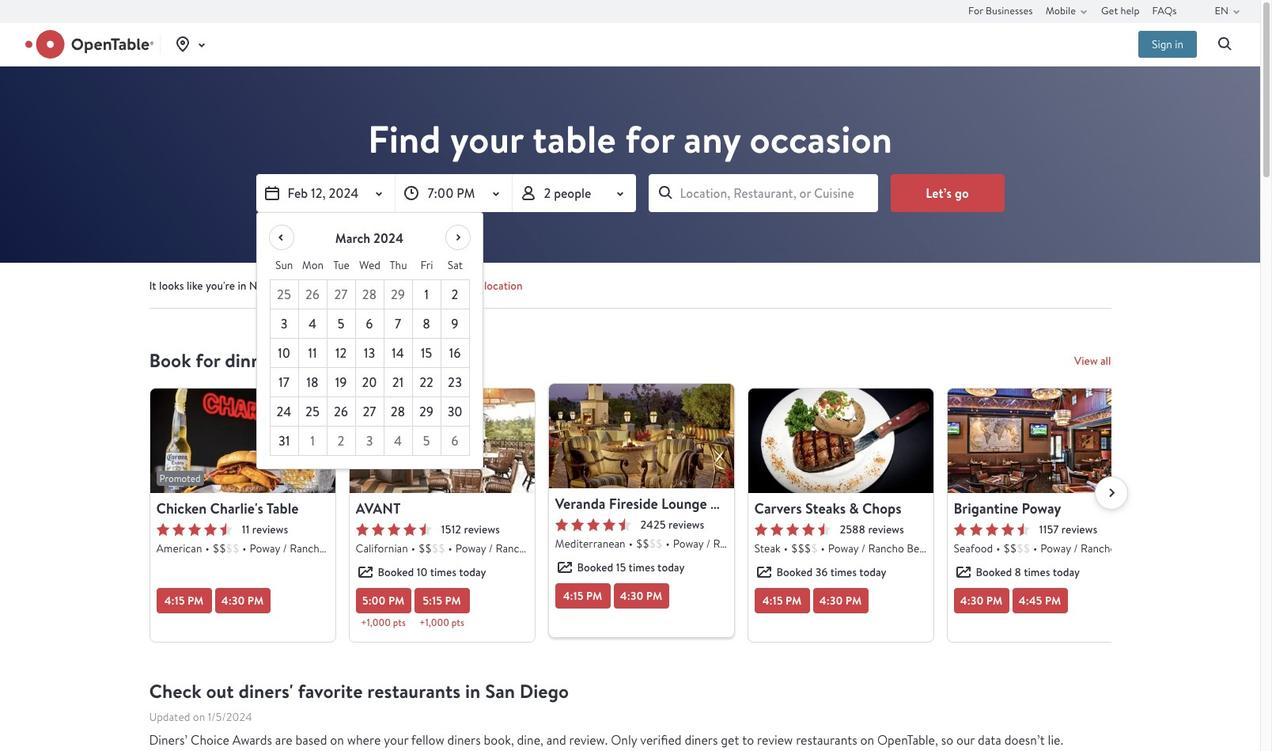 Task type: describe. For each thing, give the bounding box(es) containing it.
/ for brigantine poway
[[1074, 541, 1078, 556]]

check out diners' favorite restaurants in san diego updated on 1/5/2024 diners' choice awards are based on where your fellow diners book, dine, and review. only verified diners get to review restaurants on opentable, so our data doesn't lie.
[[149, 678, 1064, 749]]

1 horizontal spatial &
[[850, 499, 859, 518]]

1512 reviews
[[441, 522, 500, 537]]

only
[[611, 732, 637, 749]]

carvers steaks & chops
[[755, 499, 902, 518]]

4:15 for veranda
[[563, 588, 584, 604]]

booked 36 times today
[[777, 565, 887, 579]]

poway for avant
[[456, 541, 486, 556]]

11 reviews
[[242, 522, 288, 537]]

today for brigantine poway
[[1053, 565, 1080, 579]]

mobile button
[[1046, 0, 1094, 22]]

looks
[[159, 279, 184, 293]]

friday element
[[413, 251, 441, 280]]

today for avant
[[459, 565, 486, 579]]

21
[[392, 374, 404, 391]]

in inside 'check out diners' favorite restaurants in san diego updated on 1/5/2024 diners' choice awards are based on where your fellow diners book, dine, and review. only verified diners get to review restaurants on opentable, so our data doesn't lie.'
[[465, 678, 481, 704]]

poway / rancho bernardo for veranda fireside lounge & restaurant
[[673, 537, 797, 551]]

0 vertical spatial 4
[[309, 315, 317, 332]]

/ for carvers steaks & chops
[[862, 541, 866, 556]]

find your table for any occasion
[[368, 113, 893, 165]]

current
[[446, 279, 482, 293]]

location
[[484, 279, 523, 293]]

wed
[[359, 258, 381, 272]]

1 vertical spatial 29 button
[[413, 397, 441, 427]]

0 vertical spatial 4 button
[[299, 309, 327, 339]]

0 vertical spatial 3 button
[[270, 309, 299, 339]]

correct?
[[356, 279, 397, 293]]

get help
[[1102, 4, 1140, 17]]

en
[[1215, 4, 1229, 17]]

it
[[149, 279, 156, 293]]

5:15 pm link
[[414, 588, 470, 613]]

1 horizontal spatial on
[[330, 732, 344, 749]]

pts for 5:00 pm
[[393, 617, 406, 629]]

2 people
[[544, 184, 591, 202]]

poway up 1157 at bottom right
[[1022, 499, 1062, 518]]

1 vertical spatial 25 button
[[299, 397, 327, 427]]

poway / rancho bernardo for carvers steaks & chops
[[828, 541, 952, 556]]

24 button
[[270, 397, 299, 427]]

$$ $$ for chicken charlie's table
[[213, 541, 239, 556]]

saturday element
[[441, 251, 470, 280]]

search icon image
[[1216, 35, 1235, 54]]

chicken charlie's table
[[156, 499, 299, 518]]

14 button
[[384, 339, 413, 368]]

36
[[816, 565, 828, 579]]

4:15 pm link for carvers
[[755, 588, 810, 613]]

0 horizontal spatial 5
[[338, 315, 345, 332]]

pm inside the 5:00 pm +1,000 pts
[[389, 593, 405, 609]]

1 vertical spatial for
[[196, 347, 220, 374]]

/ for avant
[[489, 541, 493, 556]]

0 horizontal spatial 4:15
[[164, 593, 185, 609]]

charlie's
[[210, 499, 264, 518]]

1157 reviews
[[1040, 522, 1098, 537]]

fireside
[[609, 494, 658, 514]]

favorite
[[298, 678, 363, 704]]

1 vertical spatial 28 button
[[384, 397, 413, 427]]

18 button
[[299, 368, 327, 397]]

get help button
[[1102, 0, 1140, 22]]

booked for brigantine poway
[[976, 565, 1012, 579]]

/ for veranda fireside lounge & restaurant
[[707, 537, 711, 551]]

4:30 pm link for carvers's '4:15 pm' 'link'
[[813, 588, 869, 613]]

2425 reviews
[[641, 518, 704, 532]]

28 for 28 button to the top
[[362, 286, 377, 303]]

awards
[[233, 732, 272, 749]]

0 horizontal spatial in
[[238, 279, 247, 293]]

today for carvers steaks & chops
[[860, 565, 887, 579]]

2425
[[641, 518, 666, 532]]

14
[[392, 344, 404, 362]]

get for get help
[[1102, 4, 1119, 17]]

1 horizontal spatial 5
[[423, 432, 430, 450]]

a photo of chicken charlie's table restaurant image
[[150, 389, 335, 493]]

4:30 down 11 reviews
[[221, 593, 245, 609]]

4.4 stars image
[[356, 523, 432, 536]]

rancho for chicken charlie's table
[[290, 541, 326, 556]]

2 for 2 people
[[544, 184, 551, 202]]

13 button
[[356, 339, 384, 368]]

4:15 for carvers
[[763, 593, 783, 609]]

review.
[[569, 732, 608, 749]]

carvers
[[755, 499, 802, 518]]

san for diego.
[[281, 279, 298, 293]]

help
[[1121, 4, 1140, 17]]

25 for bottommost 25 button
[[306, 403, 320, 420]]

fri
[[421, 258, 433, 272]]

0 horizontal spatial 29
[[391, 286, 405, 303]]

dinner
[[225, 347, 278, 374]]

today for veranda fireside lounge & restaurant
[[658, 560, 685, 575]]

11 button
[[299, 339, 327, 368]]

go
[[955, 184, 969, 202]]

opentable logo image
[[25, 30, 154, 59]]

7 button
[[384, 309, 413, 339]]

0 horizontal spatial on
[[193, 710, 205, 724]]

1 vertical spatial 26 button
[[327, 397, 356, 427]]

1 horizontal spatial 3 button
[[356, 427, 384, 456]]

pm for the 4:45 pm link
[[1045, 593, 1061, 609]]

30
[[447, 403, 463, 420]]

poway for veranda fireside lounge & restaurant
[[673, 537, 704, 551]]

1 vertical spatial 27 button
[[356, 397, 384, 427]]

1 horizontal spatial 4
[[394, 432, 402, 450]]

$$ $$ for veranda fireside lounge & restaurant
[[636, 537, 663, 551]]

sunday element
[[270, 251, 299, 280]]

0 horizontal spatial restaurants
[[367, 678, 461, 704]]

4:30 pm down booked 15 times today at bottom
[[620, 588, 663, 604]]

american
[[156, 541, 202, 556]]

26 for the bottom 26 button
[[334, 403, 348, 420]]

$$ $$ for avant
[[419, 541, 445, 556]]

0 horizontal spatial 5 button
[[327, 309, 356, 339]]

booked for veranda fireside lounge & restaurant
[[577, 560, 613, 575]]

based
[[296, 732, 327, 749]]

9 button
[[441, 309, 470, 339]]

en button
[[1215, 0, 1246, 22]]

book
[[149, 347, 191, 374]]

16 button
[[441, 339, 470, 368]]

view all link
[[1075, 353, 1112, 369]]

chops
[[863, 499, 902, 518]]

diners'
[[239, 678, 293, 704]]

4:30 pm link left 4:45
[[954, 588, 1009, 613]]

0 horizontal spatial 2 button
[[327, 427, 356, 456]]

get for get current location
[[425, 279, 443, 293]]

1 vertical spatial 10
[[417, 565, 428, 579]]

reviews for brigantine poway
[[1062, 522, 1098, 537]]

reviews for carvers steaks & chops
[[868, 522, 904, 537]]

23 button
[[441, 368, 470, 397]]

fellow
[[411, 732, 445, 749]]

4:30 pm link for veranda '4:15 pm' 'link'
[[614, 583, 669, 609]]

1 diners from the left
[[448, 732, 481, 749]]

for businesses
[[969, 4, 1033, 17]]

a photo of brigantine poway restaurant image
[[948, 389, 1133, 493]]

pm for 4:30 pm link related to carvers's '4:15 pm' 'link'
[[846, 593, 862, 609]]

17 button
[[270, 368, 299, 397]]

restaurant
[[724, 494, 792, 514]]

0 horizontal spatial 4:15 pm link
[[156, 588, 212, 613]]

let's
[[926, 184, 952, 202]]

$$$ $
[[791, 541, 818, 556]]

diego.
[[301, 279, 332, 293]]

in inside button
[[1175, 37, 1184, 51]]

booked for carvers steaks & chops
[[777, 565, 813, 579]]

diners'
[[149, 732, 188, 749]]

times for avant
[[430, 565, 457, 579]]

0 vertical spatial 27 button
[[327, 280, 356, 309]]

faqs
[[1153, 4, 1177, 17]]

1512
[[441, 522, 461, 537]]

poway for chicken charlie's table
[[250, 541, 280, 556]]

poway / rancho bernardo for brigantine poway
[[1041, 541, 1164, 556]]

mon
[[302, 258, 324, 272]]

1 vertical spatial restaurants
[[796, 732, 858, 749]]

4:45 pm
[[1019, 593, 1061, 609]]

monday element
[[299, 251, 327, 280]]

1/5/2024
[[208, 710, 252, 724]]

7
[[395, 315, 401, 332]]

1 vertical spatial 4 button
[[384, 427, 413, 456]]

1 vertical spatial 1
[[310, 432, 315, 450]]

lie.
[[1048, 732, 1064, 749]]

5:00 pm link
[[356, 588, 411, 613]]

Please input a Location, Restaurant or Cuisine field
[[649, 174, 878, 212]]

21 button
[[384, 368, 413, 397]]

a photo of veranda fireside lounge & restaurant restaurant image
[[544, 381, 739, 491]]

mediterranean
[[555, 537, 626, 551]]

24
[[277, 403, 292, 420]]

/ for chicken charlie's table
[[283, 541, 287, 556]]

28 for 28 button to the bottom
[[391, 403, 405, 420]]

5:00
[[362, 593, 386, 609]]

all
[[1101, 354, 1112, 368]]

0 horizontal spatial 4:15 pm
[[164, 593, 204, 609]]

7:00 pm
[[428, 184, 475, 202]]

0 horizontal spatial &
[[711, 494, 720, 514]]

1 vertical spatial 1 button
[[299, 427, 327, 456]]

6 for the rightmost 6 button
[[451, 432, 459, 450]]

pm for the leftmost '4:15 pm' 'link''s 4:30 pm link
[[248, 593, 264, 609]]

your inside 'check out diners' favorite restaurants in san diego updated on 1/5/2024 diners' choice awards are based on where your fellow diners book, dine, and review. only verified diners get to review restaurants on opentable, so our data doesn't lie.'
[[384, 732, 409, 749]]

where
[[347, 732, 381, 749]]

2 horizontal spatial on
[[861, 732, 875, 749]]

brigantine poway
[[954, 499, 1062, 518]]

sign in button
[[1139, 31, 1197, 58]]

feb
[[288, 184, 308, 202]]

25 for 25 button to the top
[[277, 286, 291, 303]]

1 horizontal spatial 29
[[419, 403, 434, 420]]

bernardo for veranda fireside lounge & restaurant
[[752, 537, 797, 551]]

2 diners from the left
[[685, 732, 718, 749]]

4:30 pm down 11 reviews
[[221, 593, 264, 609]]



Task type: vqa. For each thing, say whether or not it's contained in the screenshot.


Task type: locate. For each thing, give the bounding box(es) containing it.
4.6 stars image
[[755, 523, 831, 536], [954, 523, 1030, 536]]

a photo of carvers steaks & chops restaurant image
[[748, 389, 933, 493]]

6 down 30 button
[[451, 432, 459, 450]]

san
[[281, 279, 298, 293], [485, 678, 515, 704]]

today down 2425 reviews
[[658, 560, 685, 575]]

chicken
[[156, 499, 207, 518]]

15 right 14 button
[[421, 344, 432, 362]]

pm for the leftmost '4:15 pm' 'link'
[[188, 593, 204, 609]]

0 horizontal spatial 10
[[278, 344, 290, 362]]

5 button down 22 "button"
[[413, 427, 441, 456]]

poway / rancho bernardo for avant
[[456, 541, 579, 556]]

steak
[[755, 541, 781, 556]]

reviews for veranda fireside lounge & restaurant
[[669, 518, 704, 532]]

bernardo for chicken charlie's table
[[328, 541, 373, 556]]

8 button
[[413, 309, 441, 339]]

march 2024 grid
[[269, 251, 470, 456]]

12,
[[311, 184, 326, 202]]

times down 2425
[[629, 560, 655, 575]]

1 horizontal spatial 25
[[306, 403, 320, 420]]

reviews right 1512
[[464, 522, 500, 537]]

3 for the top 3 button
[[281, 315, 288, 332]]

31 button
[[270, 427, 299, 456]]

businesses
[[986, 4, 1033, 17]]

$$ $$ down chicken charlie's table
[[213, 541, 239, 556]]

view all
[[1075, 354, 1112, 368]]

20
[[362, 374, 377, 391]]

25 down sunday element
[[277, 286, 291, 303]]

+1,000 for 5:15
[[420, 617, 449, 629]]

not
[[335, 279, 354, 293]]

thu
[[390, 258, 407, 272]]

times for carvers steaks & chops
[[831, 565, 857, 579]]

5:15 pm +1,000 pts
[[420, 593, 464, 629]]

+1,000 down 5:15
[[420, 617, 449, 629]]

on right "based" at the bottom
[[330, 732, 344, 749]]

2
[[544, 184, 551, 202], [452, 286, 459, 303], [338, 432, 345, 450]]

4:15 pm link down mediterranean
[[555, 583, 611, 609]]

for left the any
[[625, 113, 675, 165]]

pm for veranda '4:15 pm' 'link'
[[586, 588, 603, 604]]

poway / rancho bernardo down 1157 reviews at right
[[1041, 541, 1164, 556]]

1 horizontal spatial san
[[485, 678, 515, 704]]

$$ $$ for brigantine poway
[[1004, 541, 1030, 556]]

get inside get help button
[[1102, 4, 1119, 17]]

bernardo for avant
[[534, 541, 579, 556]]

rancho left steak
[[713, 537, 749, 551]]

0 vertical spatial 26 button
[[299, 280, 327, 309]]

+1,000 for 5:00
[[361, 617, 391, 629]]

1 vertical spatial 3 button
[[356, 427, 384, 456]]

6 for leftmost 6 button
[[366, 315, 373, 332]]

4.6 stars image up $$$
[[755, 523, 831, 536]]

12 button
[[327, 339, 356, 368]]

4 up 11 button at top
[[309, 315, 317, 332]]

27
[[334, 286, 348, 303], [363, 403, 376, 420]]

+1,000 inside 5:15 pm +1,000 pts
[[420, 617, 449, 629]]

1 horizontal spatial 6 button
[[441, 427, 470, 456]]

0 horizontal spatial 2024
[[329, 184, 359, 202]]

booked 10 times today
[[378, 565, 486, 579]]

1 horizontal spatial 27
[[363, 403, 376, 420]]

2024
[[329, 184, 359, 202], [374, 230, 404, 247]]

2 button right 31 button
[[327, 427, 356, 456]]

restaurants right review
[[796, 732, 858, 749]]

poway down 1157 at bottom right
[[1041, 541, 1072, 556]]

1 vertical spatial 15
[[616, 560, 626, 575]]

3 button down it looks like you're in north san diego. not correct?
[[270, 309, 299, 339]]

0 horizontal spatial get
[[425, 279, 443, 293]]

on up choice
[[193, 710, 205, 724]]

4:30 pm down the booked 36 times today
[[820, 593, 862, 609]]

0 horizontal spatial 1 button
[[299, 427, 327, 456]]

29 left 30
[[419, 403, 434, 420]]

27 button down 20
[[356, 397, 384, 427]]

0 vertical spatial 25 button
[[270, 280, 299, 309]]

6 button down 30
[[441, 427, 470, 456]]

1 horizontal spatial 2024
[[374, 230, 404, 247]]

4.5 stars image up american
[[156, 523, 232, 536]]

29 button
[[384, 280, 413, 309], [413, 397, 441, 427]]

thursday element
[[384, 251, 413, 280]]

any
[[684, 113, 741, 165]]

rancho down 2588 reviews
[[869, 541, 905, 556]]

0 vertical spatial 3
[[281, 315, 288, 332]]

17
[[279, 374, 290, 391]]

15 down mediterranean
[[616, 560, 626, 575]]

6 button
[[356, 309, 384, 339], [441, 427, 470, 456]]

1 pts from the left
[[393, 617, 406, 629]]

booked for avant
[[378, 565, 414, 579]]

4:30 pm link
[[614, 583, 669, 609], [215, 588, 270, 613], [813, 588, 869, 613], [954, 588, 1009, 613]]

0 vertical spatial restaurants
[[367, 678, 461, 704]]

20 button
[[356, 368, 384, 397]]

1
[[424, 286, 429, 303], [310, 432, 315, 450]]

15 inside button
[[421, 344, 432, 362]]

28 right not
[[362, 286, 377, 303]]

4.5 stars image for veranda
[[555, 518, 631, 531]]

diners left book,
[[448, 732, 481, 749]]

11 for 11 reviews
[[242, 522, 250, 537]]

poway down 11 reviews
[[250, 541, 280, 556]]

wednesday element
[[356, 251, 384, 280]]

5 up 12
[[338, 315, 345, 332]]

4:15 pm down mediterranean
[[563, 588, 603, 604]]

2 button up 9 at top left
[[441, 280, 470, 309]]

1 horizontal spatial 4.5 stars image
[[555, 518, 631, 531]]

0 vertical spatial 2024
[[329, 184, 359, 202]]

1 vertical spatial in
[[238, 279, 247, 293]]

1 horizontal spatial 4.6 stars image
[[954, 523, 1030, 536]]

1 horizontal spatial pts
[[452, 617, 464, 629]]

tue
[[333, 258, 350, 272]]

26 down monday element
[[305, 286, 320, 303]]

0 vertical spatial 29
[[391, 286, 405, 303]]

for businesses button
[[969, 0, 1033, 22]]

0 horizontal spatial san
[[281, 279, 298, 293]]

poway down 1512 reviews
[[456, 541, 486, 556]]

27 for the topmost 27 button
[[334, 286, 348, 303]]

sat
[[448, 258, 463, 272]]

your
[[450, 113, 524, 165], [384, 732, 409, 749]]

0 horizontal spatial 6
[[366, 315, 373, 332]]

diego
[[520, 678, 569, 704]]

avant
[[356, 499, 401, 518]]

1 vertical spatial 5 button
[[413, 427, 441, 456]]

2 for the top 2 button
[[452, 286, 459, 303]]

choice
[[191, 732, 230, 749]]

26 for the top 26 button
[[305, 286, 320, 303]]

2 right 31 button
[[338, 432, 345, 450]]

1 +1,000 from the left
[[361, 617, 391, 629]]

booked down 'californian'
[[378, 565, 414, 579]]

27 down 20 button
[[363, 403, 376, 420]]

10 left 11 button at top
[[278, 344, 290, 362]]

4.5 stars image up mediterranean
[[555, 518, 631, 531]]

$$
[[636, 537, 650, 551], [650, 537, 663, 551], [213, 541, 226, 556], [226, 541, 239, 556], [419, 541, 432, 556], [432, 541, 445, 556], [1004, 541, 1017, 556], [1017, 541, 1030, 556]]

2 horizontal spatial 4:15 pm link
[[755, 588, 810, 613]]

3
[[281, 315, 288, 332], [366, 432, 373, 450]]

0 vertical spatial san
[[281, 279, 298, 293]]

1 horizontal spatial for
[[625, 113, 675, 165]]

pm inside 5:15 pm +1,000 pts
[[445, 593, 461, 609]]

san inside 'check out diners' favorite restaurants in san diego updated on 1/5/2024 diners' choice awards are based on where your fellow diners book, dine, and review. only verified diners get to review restaurants on opentable, so our data doesn't lie.'
[[485, 678, 515, 704]]

$$ $$
[[636, 537, 663, 551], [213, 541, 239, 556], [419, 541, 445, 556], [1004, 541, 1030, 556]]

rancho down 1157 reviews at right
[[1081, 541, 1117, 556]]

4:15 pm for carvers
[[763, 593, 802, 609]]

0 horizontal spatial 3 button
[[270, 309, 299, 339]]

1 horizontal spatial 4 button
[[384, 427, 413, 456]]

/ down 1157 reviews at right
[[1074, 541, 1078, 556]]

rancho down table
[[290, 541, 326, 556]]

19
[[335, 374, 347, 391]]

28 down 21 button
[[391, 403, 405, 420]]

0 vertical spatial in
[[1175, 37, 1184, 51]]

3 button
[[270, 309, 299, 339], [356, 427, 384, 456]]

4.6 stars image for carvers
[[755, 523, 831, 536]]

lounge
[[662, 494, 707, 514]]

march
[[335, 230, 371, 247]]

10
[[278, 344, 290, 362], [417, 565, 428, 579]]

1 vertical spatial 8
[[1015, 565, 1022, 579]]

1 vertical spatial 2
[[452, 286, 459, 303]]

bernardo for carvers steaks & chops
[[907, 541, 952, 556]]

2024 inside feb 12, 2024 dropdown button
[[329, 184, 359, 202]]

so
[[942, 732, 954, 749]]

pm for carvers's '4:15 pm' 'link'
[[786, 593, 802, 609]]

1 horizontal spatial 1
[[424, 286, 429, 303]]

27 for the bottommost 27 button
[[363, 403, 376, 420]]

reviews down chops at the right bottom of the page
[[868, 522, 904, 537]]

2 for the left 2 button
[[338, 432, 345, 450]]

rancho for carvers steaks & chops
[[869, 541, 905, 556]]

0 horizontal spatial for
[[196, 347, 220, 374]]

1 horizontal spatial get
[[1102, 4, 1119, 17]]

/ down 11 reviews
[[283, 541, 287, 556]]

booked down seafood
[[976, 565, 1012, 579]]

/ down 1512 reviews
[[489, 541, 493, 556]]

0 horizontal spatial 6 button
[[356, 309, 384, 339]]

3 for 3 button to the right
[[366, 432, 373, 450]]

4:45
[[1019, 593, 1043, 609]]

poway down 2588
[[828, 541, 859, 556]]

0 vertical spatial 27
[[334, 286, 348, 303]]

25
[[277, 286, 291, 303], [306, 403, 320, 420]]

0 vertical spatial 28 button
[[356, 280, 384, 309]]

1 horizontal spatial 8
[[1015, 565, 1022, 579]]

1 vertical spatial 2024
[[374, 230, 404, 247]]

3 up 10 button
[[281, 315, 288, 332]]

get down fri
[[425, 279, 443, 293]]

4:15 pm link for veranda
[[555, 583, 611, 609]]

reviews down table
[[252, 522, 288, 537]]

1 vertical spatial 6 button
[[441, 427, 470, 456]]

1 right 31 button
[[310, 432, 315, 450]]

let's go button
[[891, 174, 1005, 212]]

26 button down "19"
[[327, 397, 356, 427]]

28 button right not
[[356, 280, 384, 309]]

10 button
[[270, 339, 299, 368]]

review
[[757, 732, 793, 749]]

1 horizontal spatial 10
[[417, 565, 428, 579]]

to
[[742, 732, 754, 749]]

27 button
[[327, 280, 356, 309], [356, 397, 384, 427]]

4:30 pm left 4:45
[[961, 593, 1003, 609]]

rancho for avant
[[496, 541, 532, 556]]

0 horizontal spatial 4.5 stars image
[[156, 523, 232, 536]]

1 horizontal spatial 1 button
[[413, 280, 441, 309]]

4:15 pm link down american
[[156, 588, 212, 613]]

0 vertical spatial 6 button
[[356, 309, 384, 339]]

rancho down 1512 reviews
[[496, 541, 532, 556]]

get
[[721, 732, 740, 749]]

get inside get current location button
[[425, 279, 443, 293]]

out
[[206, 678, 234, 704]]

11 inside 11 button
[[308, 344, 317, 362]]

4:30 pm link for the leftmost '4:15 pm' 'link'
[[215, 588, 270, 613]]

1 horizontal spatial +1,000
[[420, 617, 449, 629]]

0 horizontal spatial 4.6 stars image
[[755, 523, 831, 536]]

san down sun
[[281, 279, 298, 293]]

1 button down friday element
[[413, 280, 441, 309]]

reviews
[[669, 518, 704, 532], [252, 522, 288, 537], [464, 522, 500, 537], [868, 522, 904, 537], [1062, 522, 1098, 537]]

booked 8 times today
[[976, 565, 1080, 579]]

3 button down 20 button
[[356, 427, 384, 456]]

poway for brigantine poway
[[1041, 541, 1072, 556]]

1 horizontal spatial 4:15 pm link
[[555, 583, 611, 609]]

23
[[448, 374, 462, 391]]

+1,000 inside the 5:00 pm +1,000 pts
[[361, 617, 391, 629]]

4 down 21 button
[[394, 432, 402, 450]]

a photo of avant restaurant image
[[349, 389, 535, 493]]

4:15 pm link down steak
[[755, 588, 810, 613]]

rancho for brigantine poway
[[1081, 541, 1117, 556]]

1 horizontal spatial 15
[[616, 560, 626, 575]]

2588
[[840, 522, 866, 537]]

5 button up 12
[[327, 309, 356, 339]]

0 vertical spatial 1 button
[[413, 280, 441, 309]]

2 vertical spatial in
[[465, 678, 481, 704]]

1 vertical spatial 27
[[363, 403, 376, 420]]

1 horizontal spatial 3
[[366, 432, 373, 450]]

people
[[554, 184, 591, 202]]

4:30
[[620, 588, 644, 604], [221, 593, 245, 609], [820, 593, 843, 609], [961, 593, 984, 609]]

1 down friday element
[[424, 286, 429, 303]]

8 inside button
[[423, 315, 430, 332]]

4:30 down the booked 36 times today
[[820, 593, 843, 609]]

mobile
[[1046, 4, 1076, 17]]

0 vertical spatial 10
[[278, 344, 290, 362]]

2 horizontal spatial 4:15
[[763, 593, 783, 609]]

poway
[[1022, 499, 1062, 518], [673, 537, 704, 551], [250, 541, 280, 556], [456, 541, 486, 556], [828, 541, 859, 556], [1041, 541, 1072, 556]]

get left help
[[1102, 4, 1119, 17]]

data
[[978, 732, 1002, 749]]

2 4.6 stars image from the left
[[954, 523, 1030, 536]]

2 vertical spatial 2
[[338, 432, 345, 450]]

book,
[[484, 732, 514, 749]]

11 down charlie's
[[242, 522, 250, 537]]

times
[[629, 560, 655, 575], [430, 565, 457, 579], [831, 565, 857, 579], [1024, 565, 1051, 579]]

& up 2588
[[850, 499, 859, 518]]

4.6 stars image for brigantine
[[954, 523, 1030, 536]]

get current location button
[[403, 276, 523, 295]]

4:15 pm for veranda
[[563, 588, 603, 604]]

0 horizontal spatial 1
[[310, 432, 315, 450]]

2 horizontal spatial in
[[1175, 37, 1184, 51]]

4:30 down booked 15 times today at bottom
[[620, 588, 644, 604]]

11 for 11
[[308, 344, 317, 362]]

seafood
[[954, 541, 993, 556]]

san for diego
[[485, 678, 515, 704]]

pm for 4:30 pm link corresponding to veranda '4:15 pm' 'link'
[[646, 588, 663, 604]]

2 pts from the left
[[452, 617, 464, 629]]

march 2024
[[335, 230, 404, 247]]

2 horizontal spatial 4:15 pm
[[763, 593, 802, 609]]

dine,
[[517, 732, 544, 749]]

1 horizontal spatial 5 button
[[413, 427, 441, 456]]

10 up 5:15
[[417, 565, 428, 579]]

6 left 7
[[366, 315, 373, 332]]

reviews right 1157 at bottom right
[[1062, 522, 1098, 537]]

poway / rancho bernardo down restaurant
[[673, 537, 797, 551]]

13
[[364, 344, 375, 362]]

tuesday element
[[327, 251, 356, 280]]

0 horizontal spatial diners
[[448, 732, 481, 749]]

8
[[423, 315, 430, 332], [1015, 565, 1022, 579]]

reviews for chicken charlie's table
[[252, 522, 288, 537]]

poway / rancho bernardo for chicken charlie's table
[[250, 541, 373, 556]]

2 down the saturday element
[[452, 286, 459, 303]]

0 vertical spatial 26
[[305, 286, 320, 303]]

on left the opentable,
[[861, 732, 875, 749]]

0 horizontal spatial 27
[[334, 286, 348, 303]]

table
[[533, 113, 616, 165]]

pts inside the 5:00 pm +1,000 pts
[[393, 617, 406, 629]]

0 vertical spatial for
[[625, 113, 675, 165]]

times for veranda fireside lounge & restaurant
[[629, 560, 655, 575]]

29 down thursday element
[[391, 286, 405, 303]]

4.5 stars image for chicken
[[156, 523, 232, 536]]

feb 12, 2024 button
[[256, 174, 395, 212]]

sun
[[276, 258, 293, 272]]

4:15
[[563, 588, 584, 604], [164, 593, 185, 609], [763, 593, 783, 609]]

22 button
[[413, 368, 441, 397]]

7:00
[[428, 184, 454, 202]]

0 horizontal spatial 28
[[362, 286, 377, 303]]

in left the diego
[[465, 678, 481, 704]]

like
[[187, 279, 203, 293]]

25 button
[[270, 280, 299, 309], [299, 397, 327, 427]]

0 vertical spatial 25
[[277, 286, 291, 303]]

0 vertical spatial 2 button
[[441, 280, 470, 309]]

pts for 5:15 pm
[[452, 617, 464, 629]]

0 vertical spatial 11
[[308, 344, 317, 362]]

times for brigantine poway
[[1024, 565, 1051, 579]]

None field
[[649, 174, 878, 212]]

0 horizontal spatial 4 button
[[299, 309, 327, 339]]

15
[[421, 344, 432, 362], [616, 560, 626, 575]]

your left fellow at the bottom left
[[384, 732, 409, 749]]

poway down 2425 reviews
[[673, 537, 704, 551]]

0 vertical spatial your
[[450, 113, 524, 165]]

times right the 36
[[831, 565, 857, 579]]

4:30 down seafood
[[961, 593, 984, 609]]

today up the 4:45 pm link
[[1053, 565, 1080, 579]]

25 button down sunday element
[[270, 280, 299, 309]]

reviews for avant
[[464, 522, 500, 537]]

11
[[308, 344, 317, 362], [242, 522, 250, 537]]

0 vertical spatial 6
[[366, 315, 373, 332]]

10 inside button
[[278, 344, 290, 362]]

reviews down lounge
[[669, 518, 704, 532]]

today up 5:15 pm link
[[459, 565, 486, 579]]

pm for 4:30 pm link to the left of 4:45
[[987, 593, 1003, 609]]

0 vertical spatial 2
[[544, 184, 551, 202]]

table
[[266, 499, 299, 518]]

4 button
[[299, 309, 327, 339], [384, 427, 413, 456]]

2 +1,000 from the left
[[420, 617, 449, 629]]

rancho for veranda fireside lounge & restaurant
[[713, 537, 749, 551]]

27 button down tuesday element
[[327, 280, 356, 309]]

0 vertical spatial 15
[[421, 344, 432, 362]]

$$$
[[791, 541, 811, 556]]

bernardo for brigantine poway
[[1120, 541, 1164, 556]]

4:15 down steak
[[763, 593, 783, 609]]

4:30 pm link down booked 15 times today at bottom
[[614, 583, 669, 609]]

/ down 2588 reviews
[[862, 541, 866, 556]]

get current location
[[425, 279, 523, 293]]

check
[[149, 678, 202, 704]]

0 horizontal spatial pts
[[393, 617, 406, 629]]

5 down 22 "button"
[[423, 432, 430, 450]]

1 horizontal spatial diners
[[685, 732, 718, 749]]

11 right 10 button
[[308, 344, 317, 362]]

0 vertical spatial get
[[1102, 4, 1119, 17]]

pts inside 5:15 pm +1,000 pts
[[452, 617, 464, 629]]

you're
[[206, 279, 235, 293]]

1 horizontal spatial 11
[[308, 344, 317, 362]]

2024 up thu
[[374, 230, 404, 247]]

4 button down 21 button
[[384, 427, 413, 456]]

veranda
[[555, 494, 606, 514]]

0 vertical spatial 28
[[362, 286, 377, 303]]

restaurants up fellow at the bottom left
[[367, 678, 461, 704]]

0 vertical spatial 29 button
[[384, 280, 413, 309]]

1 vertical spatial 26
[[334, 403, 348, 420]]

4.5 stars image
[[555, 518, 631, 531], [156, 523, 232, 536]]

poway for carvers steaks & chops
[[828, 541, 859, 556]]

get
[[1102, 4, 1119, 17], [425, 279, 443, 293]]

29 button up 7
[[384, 280, 413, 309]]

1 4.6 stars image from the left
[[755, 523, 831, 536]]



